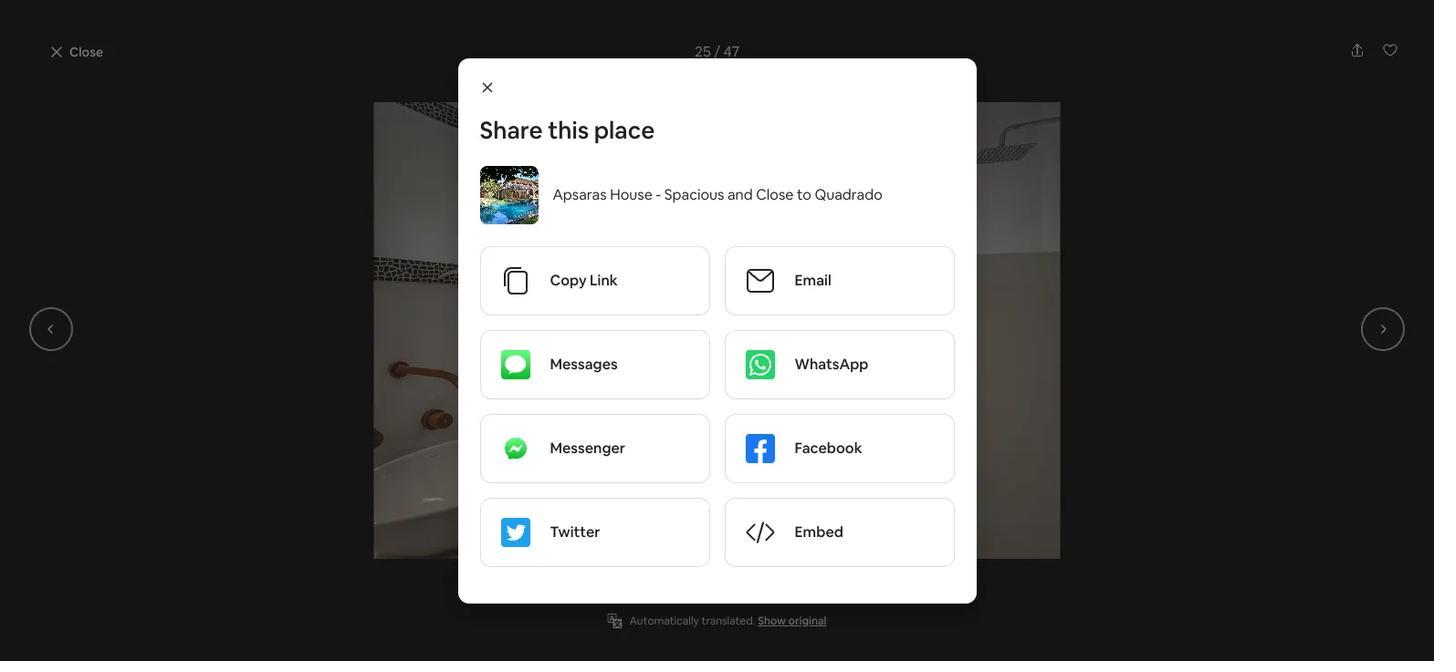 Task type: locate. For each thing, give the bounding box(es) containing it.
hosted
[[317, 540, 384, 566]]

house for apsaras house - spacious and close to quadrado
[[610, 185, 653, 204]]

1 horizontal spatial spacious
[[664, 185, 724, 204]]

0 horizontal spatial to
[[638, 93, 662, 124]]

and inside apsaras house - spacious and close to quadrado bahia, brazil
[[523, 93, 565, 124]]

automatically
[[630, 614, 699, 629]]

apsaras
[[232, 93, 322, 124], [553, 185, 607, 204]]

0 horizontal spatial close
[[570, 93, 633, 124]]

brazil
[[371, 132, 404, 149]]

spacious
[[417, 93, 518, 124], [664, 185, 724, 204]]

monthly
[[904, 591, 951, 607]]

0 vertical spatial and
[[523, 93, 565, 124]]

taxes
[[996, 591, 1028, 607]]

bahia,
[[333, 132, 368, 149]]

close inside 'share' dialog
[[756, 185, 794, 204]]

house
[[327, 93, 398, 124], [610, 185, 653, 204]]

1 horizontal spatial to
[[797, 185, 812, 204]]

1 horizontal spatial house
[[610, 185, 653, 204]]

embed button
[[725, 499, 954, 567]]

1 horizontal spatial apsaras
[[553, 185, 607, 204]]

-
[[404, 93, 412, 124], [656, 185, 661, 204]]

0 vertical spatial spacious
[[417, 93, 518, 124]]

start
[[596, 28, 626, 45]]

house for apsaras house - spacious and close to quadrado bahia, brazil
[[327, 93, 398, 124]]

quadrado inside apsaras house - spacious and close to quadrado bahia, brazil
[[667, 93, 780, 124]]

bahia, brazil button
[[333, 130, 404, 152]]

suíte 1 – terms
spacious, includes desk desk desk area.
1 double bed or
2 single beds
bathroom
shower open to nature in private space private
garden image
[[372, 0, 707, 177], [372, 0, 707, 177], [714, 0, 1049, 177], [714, 0, 1049, 177], [372, 184, 1049, 637], [372, 184, 1049, 637]]

apsaras inside 'share' dialog
[[553, 185, 607, 204]]

quadrado
[[667, 93, 780, 124], [815, 185, 883, 204]]

0 vertical spatial quadrado
[[667, 93, 780, 124]]

copy
[[550, 271, 587, 290]]

to for apsaras house - spacious and close to quadrado bahia, brazil
[[638, 93, 662, 124]]

spacious for apsaras house - spacious and close to quadrado
[[664, 185, 724, 204]]

1 vertical spatial quadrado
[[815, 185, 883, 204]]

apsaras inside apsaras house - spacious and close to quadrado bahia, brazil
[[232, 93, 322, 124]]

1 vertical spatial spacious
[[664, 185, 724, 204]]

vista do amplo jardim com área de estar ao ar livre. à esquerda, a piscina. image
[[973, 173, 1222, 343]]

- for apsaras house - spacious and close to quadrado bahia, brazil
[[404, 93, 412, 124]]

translated.
[[702, 614, 756, 629]]

spacious inside apsaras house - spacious and close to quadrado bahia, brazil
[[417, 93, 518, 124]]

quadrado inside 'share' dialog
[[815, 185, 883, 204]]

- for apsaras house - spacious and close to quadrado
[[656, 185, 661, 204]]

spacious for apsaras house - spacious and close to quadrado bahia, brazil
[[417, 93, 518, 124]]

0 vertical spatial apsaras
[[232, 93, 322, 124]]

1 vertical spatial -
[[656, 185, 661, 204]]

automatically translated. show original
[[630, 614, 827, 629]]

0 horizontal spatial quadrado
[[667, 93, 780, 124]]

house inside apsaras house - spacious and close to quadrado bahia, brazil
[[327, 93, 398, 124]]

0 vertical spatial house
[[327, 93, 398, 124]]

place
[[594, 115, 655, 146]]

embed
[[795, 523, 844, 542]]

and inside 'share' dialog
[[728, 185, 753, 204]]

25 / 47
[[695, 42, 740, 61]]

to down start your search on the top of page
[[638, 93, 662, 124]]

house inside 'share' dialog
[[610, 185, 653, 204]]

baths
[[453, 572, 491, 591]]

share dialog
[[458, 58, 976, 604]]

apsaras house - spacious and close to quadrado
[[553, 185, 883, 204]]

1 horizontal spatial and
[[728, 185, 753, 204]]

0 horizontal spatial -
[[404, 93, 412, 124]]

learn more about the host, alexandra. image
[[744, 541, 796, 593], [744, 541, 796, 593]]

and for apsaras house - spacious and close to quadrado
[[728, 185, 753, 204]]

and
[[523, 93, 565, 124], [728, 185, 753, 204]]

0 horizontal spatial and
[[523, 93, 565, 124]]

1 horizontal spatial quadrado
[[815, 185, 883, 204]]

1 horizontal spatial -
[[656, 185, 661, 204]]

- inside apsaras house - spacious and close to quadrado bahia, brazil
[[404, 93, 412, 124]]

quadrado up 'email' link
[[815, 185, 883, 204]]

0 horizontal spatial spacious
[[417, 93, 518, 124]]

search
[[659, 28, 699, 45]]

0 vertical spatial to
[[638, 93, 662, 124]]

7.5
[[432, 572, 450, 591]]

- inside 'share' dialog
[[656, 185, 661, 204]]

quadrado down /
[[667, 93, 780, 124]]

0 horizontal spatial house
[[327, 93, 398, 124]]

house down the place
[[610, 185, 653, 204]]

spacious inside 'share' dialog
[[664, 185, 724, 204]]

twitter link
[[481, 499, 709, 567]]

close inside apsaras house - spacious and close to quadrado bahia, brazil
[[570, 93, 633, 124]]

close for apsaras house - spacious and close to quadrado bahia, brazil
[[570, 93, 633, 124]]

to
[[638, 93, 662, 124], [797, 185, 812, 204]]

to for apsaras house - spacious and close to quadrado
[[797, 185, 812, 204]]

bathroom en-suite 2 – ground floor
shower open to nature in private space. image
[[88, 102, 1347, 560], [88, 102, 1347, 560]]

entire
[[199, 540, 254, 566]]

house up bahia, brazil button
[[327, 93, 398, 124]]

1 vertical spatial and
[[728, 185, 753, 204]]

dialog
[[0, 0, 1434, 662]]

close
[[570, 93, 633, 124], [756, 185, 794, 204]]

25
[[695, 42, 711, 61]]

messenger
[[550, 439, 625, 458]]

47
[[724, 42, 740, 61]]

1 vertical spatial close
[[756, 185, 794, 204]]

your
[[629, 28, 656, 45]]

to inside apsaras house - spacious and close to quadrado bahia, brazil
[[638, 93, 662, 124]]

$18,125 $14,784 monthly before taxes
[[904, 564, 1047, 607]]

1 vertical spatial house
[[610, 185, 653, 204]]

1 vertical spatial to
[[797, 185, 812, 204]]

0 horizontal spatial apsaras
[[232, 93, 322, 124]]

to up email
[[797, 185, 812, 204]]

to inside 'share' dialog
[[797, 185, 812, 204]]

0 vertical spatial close
[[570, 93, 633, 124]]

1 vertical spatial apsaras
[[553, 185, 607, 204]]

0 vertical spatial -
[[404, 93, 412, 124]]

show
[[758, 614, 786, 629]]

1 horizontal spatial close
[[756, 185, 794, 204]]



Task type: describe. For each thing, give the bounding box(es) containing it.
messages link
[[481, 331, 709, 399]]

copy link
[[550, 271, 618, 290]]

copy link button
[[481, 247, 709, 315]]

before
[[954, 591, 993, 607]]

apsaras for apsaras house - spacious and close to quadrado bahia, brazil
[[232, 93, 322, 124]]

quadrado for apsaras house - spacious and close to quadrado bahia, brazil
[[667, 93, 780, 124]]

apsaras for apsaras house - spacious and close to quadrado
[[553, 185, 607, 204]]

a casa das apsaras é espaçosa, decorada com charme rústico. um espaço único e completo para ser desfrutado por toda a família e por muitos amigos. durante a sua estadia, a casa é toda sua.

saia de férias e
sinta-se em casa na
casa das apsaras image
[[718, 350, 966, 512]]

Start your search search field
[[573, 15, 847, 58]]

messages
[[550, 355, 618, 374]]

email
[[795, 271, 832, 290]]

whatsapp link
[[725, 331, 954, 399]]

home
[[259, 540, 313, 566]]

$18,125
[[904, 564, 971, 590]]

original
[[788, 614, 827, 629]]

share this place
[[480, 115, 655, 146]]

messenger link
[[481, 415, 709, 483]]

close for apsaras house - spacious and close to quadrado
[[756, 185, 794, 204]]

show original button
[[758, 614, 827, 629]]

casa de veraneio em um meio a um jardim tropical a 15 minutos de caminhada do centro histórico (quadrado) e das praias. oferece acomodações, serviços, amenidades e conforto em ambientes amplos e bem decorados em um condomínio seguro e bem cuidado. image
[[718, 173, 966, 343]]

/
[[714, 42, 720, 61]]

start your search button
[[573, 15, 847, 58]]

facebook link
[[725, 415, 954, 483]]

entire home hosted by alexandra 7.5 baths
[[199, 540, 512, 591]]

and for apsaras house - spacious and close to quadrado bahia, brazil
[[523, 93, 565, 124]]

quadrado for apsaras house - spacious and close to quadrado
[[815, 185, 883, 204]]

facebook
[[795, 439, 862, 458]]

$14,784
[[975, 564, 1047, 590]]

whatsapp
[[795, 355, 869, 374]]

link
[[590, 271, 618, 290]]

this
[[548, 115, 589, 146]]

email link
[[725, 247, 954, 315]]

start your search
[[596, 28, 699, 45]]

sala ao ar livre. espaço perfeito para jogos ou simplesmente para jogar conversa fora. os painéis de apsaras sobre o sofá, os tapetes e as almofadas coloridas de kilim dão o toque final neste ambiente tão vibrante quanto confortável. image
[[973, 350, 1222, 512]]

by alexandra
[[388, 540, 512, 566]]

apsaras house - spacious and close to quadrado bahia, brazil
[[232, 93, 780, 149]]

suíte 3 – térreo
parede de pau a pique, técnica tradicional de trancoso.
decorada com almofadas de kilim e abajures feitos por artesãos locais.
1 cama de casal ou 2 camas de solteiro
banheiro
jardim privado image
[[199, 173, 710, 512]]

share
[[480, 115, 543, 146]]

twitter
[[550, 523, 600, 542]]



Task type: vqa. For each thing, say whether or not it's contained in the screenshot.
Namche, Nepal 11,539 ft elevation 5 nights · Dec 15 – 20 $170 AUD total before taxes "5.0"
no



